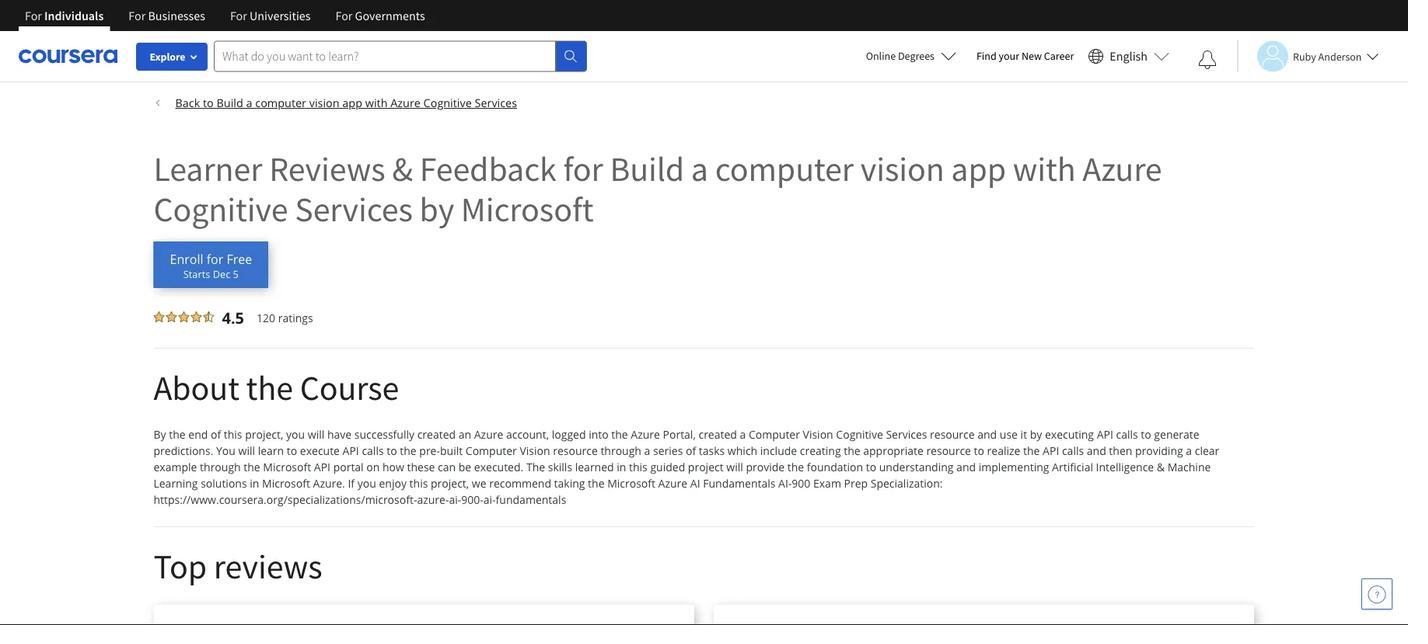 Task type: locate. For each thing, give the bounding box(es) containing it.
and
[[978, 428, 997, 442], [1087, 444, 1106, 459], [956, 460, 976, 475]]

1 vertical spatial of
[[686, 444, 696, 459]]

it
[[1021, 428, 1027, 442]]

1 horizontal spatial you
[[357, 477, 376, 491]]

in right solutions on the left of page
[[250, 477, 259, 491]]

ratings
[[278, 311, 313, 326]]

0 horizontal spatial &
[[392, 147, 413, 190]]

cognitive up appropriate
[[836, 428, 883, 442]]

this
[[224, 428, 242, 442], [629, 460, 648, 475], [409, 477, 428, 491]]

created up tasks
[[699, 428, 737, 442]]

1 vertical spatial computer
[[466, 444, 517, 459]]

to right the back
[[203, 95, 214, 110]]

1 horizontal spatial &
[[1157, 460, 1165, 475]]

project,
[[245, 428, 283, 442], [431, 477, 469, 491]]

1 horizontal spatial by
[[1030, 428, 1042, 442]]

0 horizontal spatial project,
[[245, 428, 283, 442]]

2 horizontal spatial cognitive
[[836, 428, 883, 442]]

of down portal,
[[686, 444, 696, 459]]

will up fundamentals
[[726, 460, 743, 475]]

vision inside learner reviews & feedback for build a computer vision app with azure cognitive services by microsoft
[[860, 147, 944, 190]]

calls up artificial
[[1062, 444, 1084, 459]]

1 horizontal spatial services
[[475, 95, 517, 110]]

created up pre-
[[417, 428, 456, 442]]

1 vertical spatial with
[[1013, 147, 1076, 190]]

1 horizontal spatial ai-
[[483, 493, 496, 508]]

be
[[459, 460, 471, 475]]

3 for from the left
[[230, 8, 247, 23]]

1 horizontal spatial computer
[[749, 428, 800, 442]]

0 vertical spatial computer
[[255, 95, 306, 110]]

will right you on the left bottom
[[238, 444, 255, 459]]

1 horizontal spatial and
[[978, 428, 997, 442]]

0 vertical spatial computer
[[749, 428, 800, 442]]

include
[[760, 444, 797, 459]]

0 vertical spatial through
[[601, 444, 641, 459]]

calls up on
[[362, 444, 384, 459]]

1 ai- from the left
[[449, 493, 461, 508]]

we
[[472, 477, 486, 491]]

0 vertical spatial project,
[[245, 428, 283, 442]]

0 vertical spatial app
[[342, 95, 362, 110]]

0 horizontal spatial filled star image
[[154, 312, 164, 323]]

for governments
[[335, 8, 425, 23]]

0 horizontal spatial and
[[956, 460, 976, 475]]

the up foundation
[[844, 444, 860, 459]]

0 vertical spatial &
[[392, 147, 413, 190]]

calls up then
[[1116, 428, 1138, 442]]

a
[[246, 95, 252, 110], [691, 147, 708, 190], [740, 428, 746, 442], [644, 444, 650, 459], [1186, 444, 1192, 459]]

2 horizontal spatial services
[[886, 428, 927, 442]]

1 vertical spatial services
[[295, 187, 413, 231]]

5
[[233, 267, 239, 281]]

for
[[25, 8, 42, 23], [129, 8, 146, 23], [230, 8, 247, 23], [335, 8, 353, 23]]

0 vertical spatial with
[[365, 95, 388, 110]]

by
[[154, 428, 166, 442]]

0 horizontal spatial build
[[217, 95, 243, 110]]

0 horizontal spatial cognitive
[[154, 187, 288, 231]]

2 for from the left
[[129, 8, 146, 23]]

services
[[475, 95, 517, 110], [295, 187, 413, 231], [886, 428, 927, 442]]

for left universities
[[230, 8, 247, 23]]

& down providing
[[1157, 460, 1165, 475]]

build
[[217, 95, 243, 110], [610, 147, 684, 190]]

& right 'reviews'
[[392, 147, 413, 190]]

1 horizontal spatial filled star image
[[191, 312, 202, 323]]

through down into
[[601, 444, 641, 459]]

portal
[[333, 460, 364, 475]]

and left implementing
[[956, 460, 976, 475]]

1 created from the left
[[417, 428, 456, 442]]

0 horizontal spatial vision
[[309, 95, 339, 110]]

0 horizontal spatial you
[[286, 428, 305, 442]]

resource
[[930, 428, 975, 442], [553, 444, 598, 459], [926, 444, 971, 459]]

by inside learner reviews & feedback for build a computer vision app with azure cognitive services by microsoft
[[420, 187, 454, 231]]

provide
[[746, 460, 785, 475]]

to up prep
[[866, 460, 876, 475]]

2 horizontal spatial this
[[629, 460, 648, 475]]

0 vertical spatial build
[[217, 95, 243, 110]]

online
[[866, 49, 896, 63]]

api
[[1097, 428, 1113, 442], [343, 444, 359, 459], [1043, 444, 1059, 459], [314, 460, 330, 475]]

1 vertical spatial &
[[1157, 460, 1165, 475]]

0 horizontal spatial in
[[250, 477, 259, 491]]

2 vertical spatial and
[[956, 460, 976, 475]]

for left individuals
[[25, 8, 42, 23]]

2 horizontal spatial will
[[726, 460, 743, 475]]

have
[[327, 428, 352, 442]]

cognitive up "feedback"
[[423, 95, 472, 110]]

the down learn
[[244, 460, 260, 475]]

1 horizontal spatial computer
[[715, 147, 854, 190]]

by inside "by the end of this project, you will have successfully created an azure account, logged into the azure portal, created a computer vision cognitive services resource and use it by executing api calls to generate predictions.  you will learn to execute api calls to the pre-built computer vision resource through a series of tasks which include creating the appropriate resource to realize the api calls and then providing a clear example through the microsoft api portal on how these can be executed.   the skills learned in this guided project will provide the foundation to understanding and implementing artificial intelligence & machine learning solutions in microsoft azure.  if you enjoy this project, we recommend taking the microsoft azure ai fundamentals ai-900 exam prep specialization: https://www.coursera.org/specializations/microsoft-azure-ai-900-ai-fundamentals"
[[1030, 428, 1042, 442]]

computer up executed.
[[466, 444, 517, 459]]

vision up the
[[520, 444, 550, 459]]

2 filled star image from the left
[[191, 312, 202, 323]]

predictions.
[[154, 444, 213, 459]]

vision up creating
[[803, 428, 833, 442]]

ai-
[[449, 493, 461, 508], [483, 493, 496, 508]]

1 vertical spatial through
[[200, 460, 241, 475]]

microsoft
[[461, 187, 594, 231], [263, 460, 311, 475], [262, 477, 310, 491], [607, 477, 655, 491]]

1 vertical spatial computer
[[715, 147, 854, 190]]

2 vertical spatial services
[[886, 428, 927, 442]]

through up solutions on the left of page
[[200, 460, 241, 475]]

to
[[203, 95, 214, 110], [1141, 428, 1151, 442], [287, 444, 297, 459], [387, 444, 397, 459], [974, 444, 984, 459], [866, 460, 876, 475]]

0 vertical spatial for
[[563, 147, 603, 190]]

cognitive up "free"
[[154, 187, 288, 231]]

0 horizontal spatial this
[[224, 428, 242, 442]]

0 horizontal spatial through
[[200, 460, 241, 475]]

1 vertical spatial by
[[1030, 428, 1042, 442]]

api up then
[[1097, 428, 1113, 442]]

0 vertical spatial in
[[617, 460, 626, 475]]

&
[[392, 147, 413, 190], [1157, 460, 1165, 475]]

into
[[589, 428, 609, 442]]

1 horizontal spatial calls
[[1062, 444, 1084, 459]]

this down these
[[409, 477, 428, 491]]

ai- down we
[[483, 493, 496, 508]]

project
[[688, 460, 724, 475]]

you right if
[[357, 477, 376, 491]]

1 vertical spatial build
[[610, 147, 684, 190]]

you up "execute" on the bottom of the page
[[286, 428, 305, 442]]

ai-
[[778, 477, 792, 491]]

0 horizontal spatial computer
[[255, 95, 306, 110]]

azure.
[[313, 477, 345, 491]]

0 vertical spatial by
[[420, 187, 454, 231]]

1 horizontal spatial with
[[1013, 147, 1076, 190]]

1 horizontal spatial build
[[610, 147, 684, 190]]

for businesses
[[129, 8, 205, 23]]

filled star image
[[178, 312, 189, 323], [191, 312, 202, 323]]

will up "execute" on the bottom of the page
[[308, 428, 324, 442]]

starts
[[183, 267, 210, 281]]

0 vertical spatial will
[[308, 428, 324, 442]]

find your new career
[[977, 49, 1074, 63]]

azure
[[390, 95, 421, 110], [1083, 147, 1162, 190], [474, 428, 503, 442], [631, 428, 660, 442], [658, 477, 687, 491]]

0 horizontal spatial with
[[365, 95, 388, 110]]

1 vertical spatial and
[[1087, 444, 1106, 459]]

1 horizontal spatial in
[[617, 460, 626, 475]]

artificial
[[1052, 460, 1093, 475]]

1 vertical spatial app
[[951, 147, 1006, 190]]

4 for from the left
[[335, 8, 353, 23]]

1 vertical spatial vision
[[860, 147, 944, 190]]

1 vertical spatial for
[[207, 251, 223, 268]]

2 vertical spatial cognitive
[[836, 428, 883, 442]]

learning
[[154, 477, 198, 491]]

1 horizontal spatial for
[[563, 147, 603, 190]]

dec
[[213, 267, 230, 281]]

api up portal at the bottom left
[[343, 444, 359, 459]]

built
[[440, 444, 463, 459]]

1 vertical spatial cognitive
[[154, 187, 288, 231]]

& inside "by the end of this project, you will have successfully created an azure account, logged into the azure portal, created a computer vision cognitive services resource and use it by executing api calls to generate predictions.  you will learn to execute api calls to the pre-built computer vision resource through a series of tasks which include creating the appropriate resource to realize the api calls and then providing a clear example through the microsoft api portal on how these can be executed.   the skills learned in this guided project will provide the foundation to understanding and implementing artificial intelligence & machine learning solutions in microsoft azure.  if you enjoy this project, we recommend taking the microsoft azure ai fundamentals ai-900 exam prep specialization: https://www.coursera.org/specializations/microsoft-azure-ai-900-ai-fundamentals"
[[1157, 460, 1165, 475]]

the down it
[[1023, 444, 1040, 459]]

filled star image
[[154, 312, 164, 323], [166, 312, 177, 323]]

1 vertical spatial in
[[250, 477, 259, 491]]

0 vertical spatial this
[[224, 428, 242, 442]]

1 horizontal spatial through
[[601, 444, 641, 459]]

executed.
[[474, 460, 523, 475]]

1 horizontal spatial created
[[699, 428, 737, 442]]

computer up the include
[[749, 428, 800, 442]]

1 vertical spatial project,
[[431, 477, 469, 491]]

vision
[[309, 95, 339, 110], [860, 147, 944, 190]]

0 horizontal spatial calls
[[362, 444, 384, 459]]

of right end
[[211, 428, 221, 442]]

api down "execute" on the bottom of the page
[[314, 460, 330, 475]]

explore button
[[136, 43, 208, 71]]

1 filled star image from the left
[[154, 312, 164, 323]]

0 horizontal spatial of
[[211, 428, 221, 442]]

1 horizontal spatial vision
[[803, 428, 833, 442]]

project, down can
[[431, 477, 469, 491]]

a down back to build a computer vision app with azure cognitive services link
[[691, 147, 708, 190]]

providing
[[1135, 444, 1183, 459]]

0 horizontal spatial services
[[295, 187, 413, 231]]

project, up learn
[[245, 428, 283, 442]]

an
[[459, 428, 471, 442]]

for for businesses
[[129, 8, 146, 23]]

0 horizontal spatial vision
[[520, 444, 550, 459]]

2 vertical spatial will
[[726, 460, 743, 475]]

will
[[308, 428, 324, 442], [238, 444, 255, 459], [726, 460, 743, 475]]

0 vertical spatial services
[[475, 95, 517, 110]]

to right learn
[[287, 444, 297, 459]]

for individuals
[[25, 8, 104, 23]]

for for universities
[[230, 8, 247, 23]]

implementing
[[979, 460, 1049, 475]]

1 horizontal spatial of
[[686, 444, 696, 459]]

this up you on the left bottom
[[224, 428, 242, 442]]

foundation
[[807, 460, 863, 475]]

What do you want to learn? text field
[[214, 41, 556, 72]]

the
[[246, 366, 293, 409], [169, 428, 186, 442], [611, 428, 628, 442], [400, 444, 417, 459], [844, 444, 860, 459], [1023, 444, 1040, 459], [244, 460, 260, 475], [787, 460, 804, 475], [588, 477, 605, 491]]

2 ai- from the left
[[483, 493, 496, 508]]

1 vertical spatial this
[[629, 460, 648, 475]]

created
[[417, 428, 456, 442], [699, 428, 737, 442]]

0 horizontal spatial by
[[420, 187, 454, 231]]

0 vertical spatial cognitive
[[423, 95, 472, 110]]

new
[[1022, 49, 1042, 63]]

use
[[1000, 428, 1018, 442]]

computer inside learner reviews & feedback for build a computer vision app with azure cognitive services by microsoft
[[715, 147, 854, 190]]

2 horizontal spatial calls
[[1116, 428, 1138, 442]]

0 horizontal spatial for
[[207, 251, 223, 268]]

in right learned
[[617, 460, 626, 475]]

2 horizontal spatial and
[[1087, 444, 1106, 459]]

1 for from the left
[[25, 8, 42, 23]]

1 horizontal spatial app
[[951, 147, 1006, 190]]

0 vertical spatial and
[[978, 428, 997, 442]]

for universities
[[230, 8, 311, 23]]

computer
[[749, 428, 800, 442], [466, 444, 517, 459]]

1 horizontal spatial vision
[[860, 147, 944, 190]]

the right by
[[169, 428, 186, 442]]

a right the back
[[246, 95, 252, 110]]

taking
[[554, 477, 585, 491]]

0 horizontal spatial ai-
[[449, 493, 461, 508]]

None search field
[[214, 41, 587, 72]]

build inside learner reviews & feedback for build a computer vision app with azure cognitive services by microsoft
[[610, 147, 684, 190]]

your
[[999, 49, 1019, 63]]

0 horizontal spatial created
[[417, 428, 456, 442]]

the down learned
[[588, 477, 605, 491]]

show notifications image
[[1198, 51, 1217, 69]]

https://www.coursera.org/specializations/microsoft-
[[154, 493, 417, 508]]

0 horizontal spatial will
[[238, 444, 255, 459]]

computer
[[255, 95, 306, 110], [715, 147, 854, 190]]

for
[[563, 147, 603, 190], [207, 251, 223, 268]]

learner
[[154, 147, 262, 190]]

for left businesses
[[129, 8, 146, 23]]

banner navigation
[[12, 0, 437, 31]]

intelligence
[[1096, 460, 1154, 475]]

0 horizontal spatial filled star image
[[178, 312, 189, 323]]

services inside back to build a computer vision app with azure cognitive services link
[[475, 95, 517, 110]]

this left the guided
[[629, 460, 648, 475]]

ai- down can
[[449, 493, 461, 508]]

0 vertical spatial vision
[[309, 95, 339, 110]]

back to build a computer vision app with azure cognitive services
[[175, 95, 517, 110]]

and left then
[[1087, 444, 1106, 459]]

1 horizontal spatial filled star image
[[166, 312, 177, 323]]

for left the governments
[[335, 8, 353, 23]]

enjoy
[[379, 477, 407, 491]]

and left use
[[978, 428, 997, 442]]

the up 900
[[787, 460, 804, 475]]



Task type: describe. For each thing, give the bounding box(es) containing it.
ruby
[[1293, 49, 1316, 63]]

120 ratings
[[257, 311, 313, 326]]

for for individuals
[[25, 8, 42, 23]]

1 horizontal spatial will
[[308, 428, 324, 442]]

generate
[[1154, 428, 1199, 442]]

how
[[383, 460, 404, 475]]

coursera image
[[19, 44, 117, 69]]

can
[[438, 460, 456, 475]]

to left realize
[[974, 444, 984, 459]]

microsoft inside learner reviews & feedback for build a computer vision app with azure cognitive services by microsoft
[[461, 187, 594, 231]]

recommend
[[489, 477, 551, 491]]

tasks
[[699, 444, 725, 459]]

account,
[[506, 428, 549, 442]]

universities
[[250, 8, 311, 23]]

120
[[257, 311, 275, 326]]

top
[[154, 545, 207, 588]]

reviews
[[214, 545, 322, 588]]

about
[[154, 366, 239, 409]]

app inside learner reviews & feedback for build a computer vision app with azure cognitive services by microsoft
[[951, 147, 1006, 190]]

0 vertical spatial vision
[[803, 428, 833, 442]]

about the course
[[154, 366, 399, 409]]

0 vertical spatial of
[[211, 428, 221, 442]]

solutions
[[201, 477, 247, 491]]

learn
[[258, 444, 284, 459]]

a up which
[[740, 428, 746, 442]]

english
[[1110, 49, 1148, 64]]

end
[[188, 428, 208, 442]]

successfully
[[354, 428, 414, 442]]

english button
[[1082, 31, 1176, 82]]

on
[[366, 460, 380, 475]]

learner reviews & feedback for build a computer vision app with azure cognitive services by microsoft
[[154, 147, 1162, 231]]

execute
[[300, 444, 340, 459]]

api down executing
[[1043, 444, 1059, 459]]

by the end of this project, you will have successfully created an azure account, logged into the azure portal, created a computer vision cognitive services resource and use it by executing api calls to generate predictions.  you will learn to execute api calls to the pre-built computer vision resource through a series of tasks which include creating the appropriate resource to realize the api calls and then providing a clear example through the microsoft api portal on how these can be executed.   the skills learned in this guided project will provide the foundation to understanding and implementing artificial intelligence & machine learning solutions in microsoft azure.  if you enjoy this project, we recommend taking the microsoft azure ai fundamentals ai-900 exam prep specialization: https://www.coursera.org/specializations/microsoft-azure-ai-900-ai-fundamentals
[[154, 428, 1219, 508]]

0 horizontal spatial app
[[342, 95, 362, 110]]

prep
[[844, 477, 868, 491]]

example
[[154, 460, 197, 475]]

online degrees button
[[853, 39, 969, 73]]

enroll
[[170, 251, 203, 268]]

2 created from the left
[[699, 428, 737, 442]]

help center image
[[1368, 585, 1386, 604]]

logged
[[552, 428, 586, 442]]

the
[[526, 460, 545, 475]]

if
[[348, 477, 355, 491]]

degrees
[[898, 49, 935, 63]]

& inside learner reviews & feedback for build a computer vision app with azure cognitive services by microsoft
[[392, 147, 413, 190]]

ruby anderson
[[1293, 49, 1362, 63]]

0 horizontal spatial computer
[[466, 444, 517, 459]]

with inside learner reviews & feedback for build a computer vision app with azure cognitive services by microsoft
[[1013, 147, 1076, 190]]

services inside "by the end of this project, you will have successfully created an azure account, logged into the azure portal, created a computer vision cognitive services resource and use it by executing api calls to generate predictions.  you will learn to execute api calls to the pre-built computer vision resource through a series of tasks which include creating the appropriate resource to realize the api calls and then providing a clear example through the microsoft api portal on how these can be executed.   the skills learned in this guided project will provide the foundation to understanding and implementing artificial intelligence & machine learning solutions in microsoft azure.  if you enjoy this project, we recommend taking the microsoft azure ai fundamentals ai-900 exam prep specialization: https://www.coursera.org/specializations/microsoft-azure-ai-900-ai-fundamentals"
[[886, 428, 927, 442]]

the right into
[[611, 428, 628, 442]]

businesses
[[148, 8, 205, 23]]

executing
[[1045, 428, 1094, 442]]

for inside enroll for free starts dec 5
[[207, 251, 223, 268]]

to up providing
[[1141, 428, 1151, 442]]

course
[[300, 366, 399, 409]]

learned
[[575, 460, 614, 475]]

ai
[[690, 477, 700, 491]]

back
[[175, 95, 200, 110]]

1 vertical spatial vision
[[520, 444, 550, 459]]

a left series
[[644, 444, 650, 459]]

clear
[[1195, 444, 1219, 459]]

realize
[[987, 444, 1020, 459]]

individuals
[[44, 8, 104, 23]]

the up these
[[400, 444, 417, 459]]

guided
[[650, 460, 685, 475]]

portal,
[[663, 428, 696, 442]]

governments
[[355, 8, 425, 23]]

half faded star image
[[203, 312, 214, 323]]

skills
[[548, 460, 572, 475]]

back to build a computer vision app with azure cognitive services link
[[154, 82, 1255, 111]]

pre-
[[419, 444, 440, 459]]

fundamentals
[[703, 477, 776, 491]]

then
[[1109, 444, 1132, 459]]

specialization:
[[871, 477, 943, 491]]

with inside back to build a computer vision app with azure cognitive services link
[[365, 95, 388, 110]]

machine
[[1168, 460, 1211, 475]]

1 horizontal spatial cognitive
[[423, 95, 472, 110]]

you
[[216, 444, 236, 459]]

cognitive inside "by the end of this project, you will have successfully created an azure account, logged into the azure portal, created a computer vision cognitive services resource and use it by executing api calls to generate predictions.  you will learn to execute api calls to the pre-built computer vision resource through a series of tasks which include creating the appropriate resource to realize the api calls and then providing a clear example through the microsoft api portal on how these can be executed.   the skills learned in this guided project will provide the foundation to understanding and implementing artificial intelligence & machine learning solutions in microsoft azure.  if you enjoy this project, we recommend taking the microsoft azure ai fundamentals ai-900 exam prep specialization: https://www.coursera.org/specializations/microsoft-azure-ai-900-ai-fundamentals"
[[836, 428, 883, 442]]

find your new career link
[[969, 47, 1082, 66]]

understanding
[[879, 460, 954, 475]]

1 horizontal spatial project,
[[431, 477, 469, 491]]

900
[[792, 477, 810, 491]]

free
[[227, 251, 252, 268]]

2 filled star image from the left
[[166, 312, 177, 323]]

chevron left image
[[154, 98, 163, 108]]

vision inside back to build a computer vision app with azure cognitive services link
[[309, 95, 339, 110]]

a up machine
[[1186, 444, 1192, 459]]

for inside learner reviews & feedback for build a computer vision app with azure cognitive services by microsoft
[[563, 147, 603, 190]]

reviews
[[269, 147, 385, 190]]

career
[[1044, 49, 1074, 63]]

the up learn
[[246, 366, 293, 409]]

to up how on the left bottom
[[387, 444, 397, 459]]

1 vertical spatial you
[[357, 477, 376, 491]]

for for governments
[[335, 8, 353, 23]]

find
[[977, 49, 997, 63]]

ruby anderson button
[[1237, 41, 1379, 72]]

explore
[[150, 50, 185, 64]]

0 vertical spatial you
[[286, 428, 305, 442]]

these
[[407, 460, 435, 475]]

azure inside learner reviews & feedback for build a computer vision app with azure cognitive services by microsoft
[[1083, 147, 1162, 190]]

creating
[[800, 444, 841, 459]]

online degrees
[[866, 49, 935, 63]]

1 horizontal spatial this
[[409, 477, 428, 491]]

4.5
[[222, 308, 244, 329]]

anderson
[[1318, 49, 1362, 63]]

which
[[728, 444, 757, 459]]

enroll for free starts dec 5
[[170, 251, 252, 281]]

exam
[[813, 477, 841, 491]]

fundamentals
[[496, 493, 566, 508]]

a inside learner reviews & feedback for build a computer vision app with azure cognitive services by microsoft
[[691, 147, 708, 190]]

1 vertical spatial will
[[238, 444, 255, 459]]

cognitive inside learner reviews & feedback for build a computer vision app with azure cognitive services by microsoft
[[154, 187, 288, 231]]

series
[[653, 444, 683, 459]]

1 filled star image from the left
[[178, 312, 189, 323]]

services inside learner reviews & feedback for build a computer vision app with azure cognitive services by microsoft
[[295, 187, 413, 231]]



Task type: vqa. For each thing, say whether or not it's contained in the screenshot.
Show More button
no



